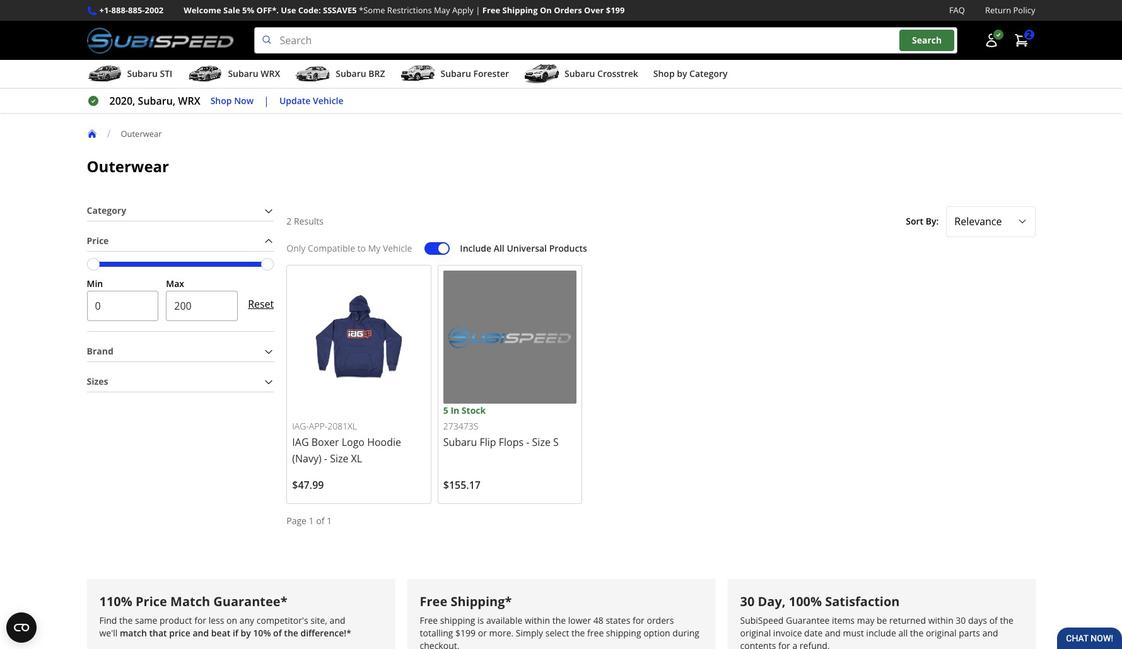 Task type: vqa. For each thing, say whether or not it's contained in the screenshot.
page 1 of 1
yes



Task type: locate. For each thing, give the bounding box(es) containing it.
1 horizontal spatial original
[[926, 627, 957, 639]]

update vehicle
[[279, 95, 344, 106]]

$199 left or
[[456, 627, 476, 639]]

2 vertical spatial free
[[420, 615, 438, 627]]

2 left results
[[287, 215, 292, 227]]

subaru for subaru crosstrek
[[565, 68, 595, 80]]

2 down policy
[[1027, 29, 1032, 41]]

original left parts at the right
[[926, 627, 957, 639]]

subaru for subaru brz
[[336, 68, 366, 80]]

universal
[[507, 242, 547, 254]]

within right "returned"
[[929, 615, 954, 627]]

2 horizontal spatial for
[[779, 640, 791, 649]]

1 horizontal spatial for
[[633, 615, 645, 627]]

-
[[526, 435, 530, 449], [324, 452, 328, 466]]

0 horizontal spatial wrx
[[178, 94, 200, 108]]

price up same
[[136, 593, 167, 610]]

1 horizontal spatial 30
[[956, 615, 966, 627]]

be
[[877, 615, 888, 627]]

0 horizontal spatial |
[[264, 94, 269, 108]]

shop inside dropdown button
[[654, 68, 675, 80]]

0 horizontal spatial -
[[324, 452, 328, 466]]

1 horizontal spatial 1
[[327, 515, 332, 527]]

shipping left is
[[440, 615, 475, 627]]

subaru brz
[[336, 68, 385, 80]]

welcome sale 5% off*. use code: sssave5
[[184, 4, 357, 16]]

0 horizontal spatial price
[[87, 235, 109, 247]]

subaru for subaru sti
[[127, 68, 158, 80]]

+1-
[[99, 4, 111, 16]]

search input field
[[254, 27, 958, 54]]

0 vertical spatial size
[[532, 435, 551, 449]]

sssave5
[[323, 4, 357, 16]]

2 inside button
[[1027, 29, 1032, 41]]

the down competitor's
[[284, 627, 298, 639]]

Max text field
[[166, 291, 238, 321]]

2020, subaru, wrx
[[109, 94, 200, 108]]

match
[[170, 593, 210, 610]]

| right now
[[264, 94, 269, 108]]

subaru up now
[[228, 68, 259, 80]]

guarantee
[[786, 615, 830, 627]]

size
[[532, 435, 551, 449], [330, 452, 349, 466]]

0 vertical spatial outerwear
[[121, 128, 162, 139]]

1 vertical spatial $199
[[456, 627, 476, 639]]

may
[[857, 615, 875, 627]]

in
[[451, 404, 460, 416]]

subaru inside "dropdown button"
[[441, 68, 471, 80]]

any
[[240, 615, 254, 627]]

size left xl
[[330, 452, 349, 466]]

simply
[[516, 627, 543, 639]]

0 horizontal spatial 2
[[287, 215, 292, 227]]

iag boxer logo hoodie (navy) - size xl image
[[292, 270, 426, 404]]

2
[[1027, 29, 1032, 41], [287, 215, 292, 227]]

1 vertical spatial -
[[324, 452, 328, 466]]

1 horizontal spatial wrx
[[261, 68, 280, 80]]

0 horizontal spatial $199
[[456, 627, 476, 639]]

and
[[330, 615, 346, 627], [193, 627, 209, 639], [825, 627, 841, 639], [983, 627, 999, 639]]

0 horizontal spatial for
[[195, 615, 206, 627]]

only
[[287, 242, 306, 254]]

1 horizontal spatial shop
[[654, 68, 675, 80]]

open widget image
[[6, 613, 37, 643]]

1 vertical spatial price
[[136, 593, 167, 610]]

for
[[195, 615, 206, 627], [633, 615, 645, 627], [779, 640, 791, 649]]

apply
[[452, 4, 474, 16]]

invoice
[[774, 627, 802, 639]]

1 horizontal spatial within
[[929, 615, 954, 627]]

1 horizontal spatial vehicle
[[383, 242, 412, 254]]

boxer
[[312, 435, 339, 449]]

iag-
[[292, 420, 309, 432]]

shipping down states
[[606, 627, 641, 639]]

subaru left crosstrek
[[565, 68, 595, 80]]

faq
[[950, 4, 965, 16]]

the inside find the same product for less on any competitor's site, and we'll
[[119, 615, 133, 627]]

0 horizontal spatial shipping
[[440, 615, 475, 627]]

subaru left brz
[[336, 68, 366, 80]]

category
[[87, 205, 126, 217]]

subaru left sti
[[127, 68, 158, 80]]

outerwear right /
[[121, 128, 162, 139]]

/
[[107, 127, 111, 141]]

$155.17
[[443, 478, 481, 492]]

less
[[209, 615, 224, 627]]

the down lower on the bottom right of the page
[[572, 627, 585, 639]]

2 button
[[1008, 28, 1036, 53]]

outerwear down outerwear link
[[87, 156, 169, 177]]

a
[[793, 640, 798, 649]]

0 vertical spatial shop
[[654, 68, 675, 80]]

1 horizontal spatial 2
[[1027, 29, 1032, 41]]

wrx up update
[[261, 68, 280, 80]]

30 up subispeed
[[741, 593, 755, 610]]

1 vertical spatial outerwear
[[87, 156, 169, 177]]

1 vertical spatial shop
[[211, 95, 232, 106]]

vehicle down subaru brz dropdown button
[[313, 95, 344, 106]]

1 1 from the left
[[309, 515, 314, 527]]

of right "page" at bottom
[[316, 515, 325, 527]]

available
[[486, 615, 523, 627]]

*some restrictions may apply | free shipping on orders over $199
[[359, 4, 625, 16]]

0 vertical spatial 2
[[1027, 29, 1032, 41]]

more.
[[489, 627, 514, 639]]

and up difference!*
[[330, 615, 346, 627]]

0 horizontal spatial shop
[[211, 95, 232, 106]]

0 horizontal spatial by
[[241, 627, 251, 639]]

- down boxer
[[324, 452, 328, 466]]

the
[[119, 615, 133, 627], [553, 615, 566, 627], [1001, 615, 1014, 627], [284, 627, 298, 639], [572, 627, 585, 639], [911, 627, 924, 639]]

0 horizontal spatial 1
[[309, 515, 314, 527]]

1 vertical spatial vehicle
[[383, 242, 412, 254]]

1 horizontal spatial $199
[[606, 4, 625, 16]]

subaru flip flops - size s image
[[443, 270, 577, 404]]

reset
[[248, 297, 274, 311]]

- inside 'iag boxer logo hoodie (navy) - size xl'
[[324, 452, 328, 466]]

+1-888-885-2002 link
[[99, 4, 164, 17]]

1 within from the left
[[525, 615, 550, 627]]

vehicle
[[313, 95, 344, 106], [383, 242, 412, 254]]

1 horizontal spatial size
[[532, 435, 551, 449]]

0 vertical spatial $199
[[606, 4, 625, 16]]

subaru inside dropdown button
[[565, 68, 595, 80]]

the up select at the bottom of page
[[553, 615, 566, 627]]

0 horizontal spatial original
[[741, 627, 771, 639]]

returned
[[890, 615, 926, 627]]

0 horizontal spatial vehicle
[[313, 95, 344, 106]]

by right if
[[241, 627, 251, 639]]

original up contents
[[741, 627, 771, 639]]

logo
[[342, 435, 365, 449]]

site,
[[311, 615, 328, 627]]

of right days
[[990, 615, 998, 627]]

subaru down '273473s'
[[443, 435, 477, 449]]

30 up parts at the right
[[956, 615, 966, 627]]

select
[[546, 627, 569, 639]]

1 horizontal spatial of
[[316, 515, 325, 527]]

return
[[986, 4, 1012, 16]]

competitor's
[[257, 615, 308, 627]]

1 vertical spatial of
[[990, 615, 998, 627]]

1 vertical spatial size
[[330, 452, 349, 466]]

1 vertical spatial free
[[420, 593, 448, 610]]

subaru crosstrek button
[[524, 63, 638, 88]]

2 horizontal spatial of
[[990, 615, 998, 627]]

app-
[[309, 420, 328, 432]]

within up simply
[[525, 615, 550, 627]]

subaru
[[127, 68, 158, 80], [228, 68, 259, 80], [336, 68, 366, 80], [441, 68, 471, 80], [565, 68, 595, 80], [443, 435, 477, 449]]

0 vertical spatial vehicle
[[313, 95, 344, 106]]

1 vertical spatial |
[[264, 94, 269, 108]]

is
[[478, 615, 484, 627]]

size left s
[[532, 435, 551, 449]]

refund.
[[800, 640, 830, 649]]

wrx down a subaru wrx thumbnail image
[[178, 94, 200, 108]]

the up match
[[119, 615, 133, 627]]

parts
[[959, 627, 981, 639]]

1 horizontal spatial |
[[476, 4, 480, 16]]

shop left now
[[211, 95, 232, 106]]

outerwear link
[[121, 128, 172, 139]]

orders
[[554, 4, 582, 16]]

for inside find the same product for less on any competitor's site, and we'll
[[195, 615, 206, 627]]

0 vertical spatial wrx
[[261, 68, 280, 80]]

flip
[[480, 435, 496, 449]]

1 vertical spatial by
[[241, 627, 251, 639]]

compatible
[[308, 242, 355, 254]]

products
[[549, 242, 587, 254]]

max
[[166, 277, 184, 289]]

free
[[588, 627, 604, 639]]

by left the category
[[677, 68, 688, 80]]

1 horizontal spatial by
[[677, 68, 688, 80]]

2081xl
[[328, 420, 357, 432]]

0 horizontal spatial of
[[273, 627, 282, 639]]

of inside 30 day, 100% satisfaction subispeed guarantee items may be returned within 30 days of the original invoice date and must include all the original parts and contents for a refund.
[[990, 615, 998, 627]]

0 vertical spatial by
[[677, 68, 688, 80]]

1 vertical spatial 2
[[287, 215, 292, 227]]

subispeed logo image
[[87, 27, 234, 54]]

category button
[[87, 201, 274, 221]]

(navy)
[[292, 452, 322, 466]]

a subaru wrx thumbnail image image
[[188, 64, 223, 83]]

shipping*
[[451, 593, 512, 610]]

for left 'less'
[[195, 615, 206, 627]]

0 vertical spatial shipping
[[440, 615, 475, 627]]

price up minimum slider
[[87, 235, 109, 247]]

0 vertical spatial 30
[[741, 593, 755, 610]]

0 horizontal spatial 30
[[741, 593, 755, 610]]

1 horizontal spatial shipping
[[606, 627, 641, 639]]

0 horizontal spatial size
[[330, 452, 349, 466]]

forester
[[474, 68, 509, 80]]

same
[[135, 615, 157, 627]]

0 vertical spatial price
[[87, 235, 109, 247]]

2 within from the left
[[929, 615, 954, 627]]

shop left the category
[[654, 68, 675, 80]]

sti
[[160, 68, 173, 80]]

only compatible to my vehicle
[[287, 242, 412, 254]]

1 horizontal spatial -
[[526, 435, 530, 449]]

the right all
[[911, 627, 924, 639]]

free
[[483, 4, 501, 16], [420, 593, 448, 610], [420, 615, 438, 627]]

1 vertical spatial wrx
[[178, 94, 200, 108]]

$199 right over
[[606, 4, 625, 16]]

30 day, 100% satisfaction subispeed guarantee items may be returned within 30 days of the original invoice date and must include all the original parts and contents for a refund.
[[741, 593, 1014, 649]]

on
[[540, 4, 552, 16]]

for right states
[[633, 615, 645, 627]]

0 horizontal spatial within
[[525, 615, 550, 627]]

wrx
[[261, 68, 280, 80], [178, 94, 200, 108]]

vehicle right the "my"
[[383, 242, 412, 254]]

| right apply
[[476, 4, 480, 16]]

for left the a on the right of the page
[[779, 640, 791, 649]]

1 horizontal spatial price
[[136, 593, 167, 610]]

0 vertical spatial -
[[526, 435, 530, 449]]

button image
[[984, 33, 999, 48]]

$199
[[606, 4, 625, 16], [456, 627, 476, 639]]

subaru left forester
[[441, 68, 471, 80]]

price inside price 'dropdown button'
[[87, 235, 109, 247]]

- right flops
[[526, 435, 530, 449]]

of down competitor's
[[273, 627, 282, 639]]

a subaru forester thumbnail image image
[[400, 64, 436, 83]]



Task type: describe. For each thing, give the bounding box(es) containing it.
110%
[[99, 593, 132, 610]]

1 vertical spatial 30
[[956, 615, 966, 627]]

price button
[[87, 232, 274, 251]]

that
[[149, 627, 167, 639]]

checkout.
[[420, 640, 460, 649]]

subaru for subaru wrx
[[228, 68, 259, 80]]

within inside "free shipping* free shipping is available within the lower 48 states for orders totalling $199 or more. simply select the free shipping option during checkout."
[[525, 615, 550, 627]]

100%
[[789, 593, 822, 610]]

2 results
[[287, 215, 324, 227]]

satisfaction
[[826, 593, 900, 610]]

2 1 from the left
[[327, 515, 332, 527]]

include
[[460, 242, 492, 254]]

shop for shop by category
[[654, 68, 675, 80]]

and left the beat
[[193, 627, 209, 639]]

select... image
[[1018, 217, 1028, 227]]

110% price match guarantee*
[[99, 593, 287, 610]]

off*.
[[257, 4, 279, 16]]

price
[[169, 627, 191, 639]]

minimum slider
[[87, 258, 99, 270]]

page 1 of 1
[[287, 515, 332, 527]]

a subaru brz thumbnail image image
[[295, 64, 331, 83]]

shop by category
[[654, 68, 728, 80]]

must
[[843, 627, 864, 639]]

brand
[[87, 345, 113, 357]]

now
[[234, 95, 254, 106]]

+1-888-885-2002
[[99, 4, 164, 16]]

find the same product for less on any competitor's site, and we'll
[[99, 615, 346, 639]]

5 in stock 273473s subaru flip flops - size s
[[443, 404, 559, 449]]

2 for 2 results
[[287, 215, 292, 227]]

brand button
[[87, 342, 274, 362]]

- inside 5 in stock 273473s subaru flip flops - size s
[[526, 435, 530, 449]]

for inside "free shipping* free shipping is available within the lower 48 states for orders totalling $199 or more. simply select the free shipping option during checkout."
[[633, 615, 645, 627]]

product
[[160, 615, 192, 627]]

s
[[553, 435, 559, 449]]

page
[[287, 515, 307, 527]]

shop for shop now
[[211, 95, 232, 106]]

size inside 5 in stock 273473s subaru flip flops - size s
[[532, 435, 551, 449]]

match
[[120, 627, 147, 639]]

a subaru sti thumbnail image image
[[87, 64, 122, 83]]

a subaru crosstrek thumbnail image image
[[524, 64, 560, 83]]

vehicle inside 'button'
[[313, 95, 344, 106]]

hoodie
[[367, 435, 401, 449]]

all
[[899, 627, 908, 639]]

5%
[[242, 4, 254, 16]]

option
[[644, 627, 671, 639]]

policy
[[1014, 4, 1036, 16]]

$47.99
[[292, 478, 324, 492]]

2 for 2
[[1027, 29, 1032, 41]]

over
[[584, 4, 604, 16]]

reset button
[[248, 289, 274, 320]]

sizes
[[87, 376, 108, 388]]

during
[[673, 627, 700, 639]]

sort by:
[[906, 215, 939, 227]]

day,
[[758, 593, 786, 610]]

return policy link
[[986, 4, 1036, 17]]

stock
[[462, 404, 486, 416]]

crosstrek
[[598, 68, 638, 80]]

guarantee*
[[213, 593, 287, 610]]

1 vertical spatial shipping
[[606, 627, 641, 639]]

shop by category button
[[654, 63, 728, 88]]

$199 inside "free shipping* free shipping is available within the lower 48 states for orders totalling $199 or more. simply select the free shipping option during checkout."
[[456, 627, 476, 639]]

0 vertical spatial of
[[316, 515, 325, 527]]

for inside 30 day, 100% satisfaction subispeed guarantee items may be returned within 30 days of the original invoice date and must include all the original parts and contents for a refund.
[[779, 640, 791, 649]]

min
[[87, 277, 103, 289]]

by:
[[926, 215, 939, 227]]

subaru sti button
[[87, 63, 173, 88]]

subaru forester button
[[400, 63, 509, 88]]

subaru for subaru forester
[[441, 68, 471, 80]]

update vehicle button
[[279, 94, 344, 108]]

xl
[[351, 452, 362, 466]]

subaru wrx
[[228, 68, 280, 80]]

search button
[[900, 30, 955, 51]]

2 vertical spatial of
[[273, 627, 282, 639]]

update
[[279, 95, 311, 106]]

flops
[[499, 435, 524, 449]]

shipping
[[503, 4, 538, 16]]

all
[[494, 242, 505, 254]]

free shipping* free shipping is available within the lower 48 states for orders totalling $199 or more. simply select the free shipping option during checkout.
[[420, 593, 700, 649]]

maximum slider
[[261, 258, 274, 270]]

the right days
[[1001, 615, 1014, 627]]

faq link
[[950, 4, 965, 17]]

Min text field
[[87, 291, 159, 321]]

shop now
[[211, 95, 254, 106]]

within inside 30 day, 100% satisfaction subispeed guarantee items may be returned within 30 days of the original invoice date and must include all the original parts and contents for a refund.
[[929, 615, 954, 627]]

to
[[358, 242, 366, 254]]

date
[[805, 627, 823, 639]]

subaru forester
[[441, 68, 509, 80]]

Select... button
[[947, 206, 1036, 237]]

0 vertical spatial free
[[483, 4, 501, 16]]

subaru,
[[138, 94, 176, 108]]

wrx inside subaru wrx dropdown button
[[261, 68, 280, 80]]

and inside find the same product for less on any competitor's site, and we'll
[[330, 615, 346, 627]]

or
[[478, 627, 487, 639]]

0 vertical spatial |
[[476, 4, 480, 16]]

273473s
[[443, 420, 479, 432]]

orders
[[647, 615, 674, 627]]

48
[[594, 615, 604, 627]]

subaru inside 5 in stock 273473s subaru flip flops - size s
[[443, 435, 477, 449]]

include
[[867, 627, 897, 639]]

totalling
[[420, 627, 453, 639]]

contents
[[741, 640, 776, 649]]

and down items
[[825, 627, 841, 639]]

items
[[832, 615, 855, 627]]

subispeed
[[741, 615, 784, 627]]

1 original from the left
[[741, 627, 771, 639]]

if
[[233, 627, 238, 639]]

and down days
[[983, 627, 999, 639]]

brz
[[369, 68, 385, 80]]

sort
[[906, 215, 924, 227]]

by inside dropdown button
[[677, 68, 688, 80]]

home image
[[87, 129, 97, 139]]

size inside 'iag boxer logo hoodie (navy) - size xl'
[[330, 452, 349, 466]]

subaru brz button
[[295, 63, 385, 88]]

return policy
[[986, 4, 1036, 16]]

we'll
[[99, 627, 118, 639]]

2 original from the left
[[926, 627, 957, 639]]



